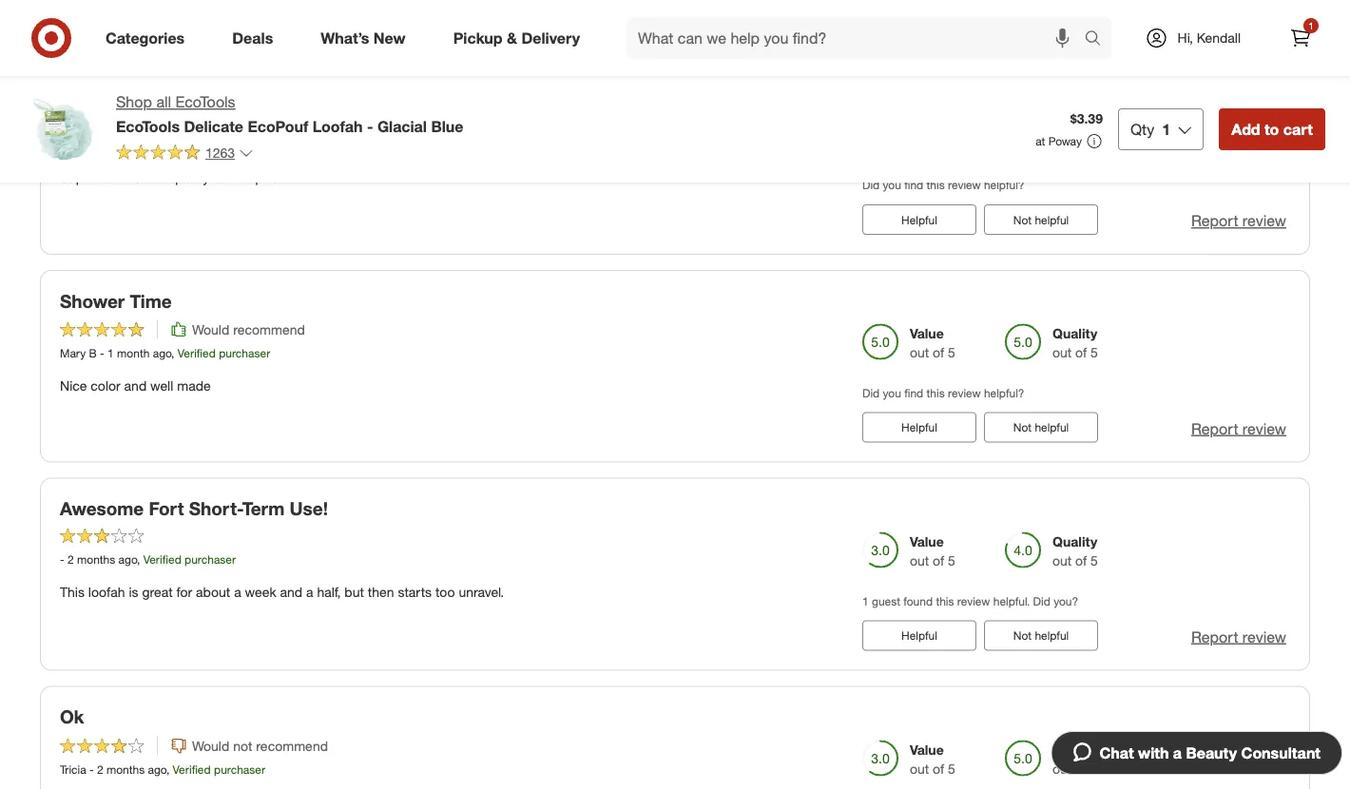 Task type: vqa. For each thing, say whether or not it's contained in the screenshot.
1st the Would from the top
yes



Task type: locate. For each thing, give the bounding box(es) containing it.
1 helpful from the top
[[902, 4, 938, 19]]

0 vertical spatial 2
[[68, 552, 74, 566]]

months
[[77, 552, 115, 566], [106, 762, 145, 776]]

not
[[233, 737, 252, 754]]

what's new link
[[305, 17, 430, 59]]

1 vertical spatial value out of 5
[[910, 533, 956, 569]]

would recommend up 1263
[[192, 113, 305, 130]]

1 vertical spatial and
[[280, 584, 303, 600]]

2 report review from the top
[[1191, 420, 1287, 438]]

2 helpful? from the top
[[984, 386, 1025, 400]]

- right "b"
[[100, 346, 104, 360]]

1 did you find this review helpful? from the top
[[863, 178, 1025, 192]]

2 vertical spatial value out of 5
[[910, 741, 956, 777]]

2 you from the top
[[883, 386, 901, 400]]

b
[[89, 346, 97, 360]]

1 vertical spatial helpful?
[[984, 386, 1025, 400]]

1 report review from the top
[[1191, 211, 1287, 230]]

2 vertical spatial would
[[192, 737, 229, 754]]

1 vertical spatial did
[[863, 386, 880, 400]]

, up good
[[152, 138, 155, 152]]

2 would recommend from the top
[[192, 321, 305, 338]]

report for awesome fort short-term use!
[[1191, 628, 1239, 646]]

2 did you find this review helpful? from the top
[[863, 386, 1025, 400]]

ecotools up delicate
[[175, 93, 235, 111]]

report review for shower time
[[1191, 420, 1287, 438]]

0 vertical spatial value out of 5
[[910, 325, 956, 360]]

0 vertical spatial and
[[124, 377, 147, 394]]

out
[[1053, 136, 1072, 152], [910, 344, 929, 360], [1053, 344, 1072, 360], [910, 552, 929, 569], [1053, 552, 1072, 569], [910, 760, 929, 777], [1053, 760, 1072, 777]]

- right 'tricia'
[[89, 762, 94, 776]]

1 vertical spatial find
[[905, 386, 924, 400]]

chat
[[1100, 744, 1134, 762]]

0 horizontal spatial 2
[[68, 552, 74, 566]]

1 vertical spatial you
[[883, 386, 901, 400]]

ago right 'tricia'
[[148, 762, 166, 776]]

helpful
[[1035, 4, 1069, 19], [1035, 212, 1069, 227], [1035, 421, 1069, 435], [1035, 629, 1069, 643]]

2 up the this
[[68, 552, 74, 566]]

value
[[910, 325, 944, 341], [910, 533, 944, 550], [910, 741, 944, 758]]

1 vertical spatial this
[[927, 386, 945, 400]]

is
[[129, 584, 138, 600]]

0 vertical spatial value
[[910, 325, 944, 341]]

1 right kendall
[[1309, 19, 1314, 31]]

3 not helpful from the top
[[1013, 421, 1069, 435]]

1 helpful? from the top
[[984, 178, 1025, 192]]

of
[[1076, 136, 1087, 152], [933, 344, 945, 360], [1076, 344, 1087, 360], [933, 552, 945, 569], [1076, 552, 1087, 569], [933, 760, 945, 777], [1076, 760, 1087, 777]]

2 value from the top
[[910, 533, 944, 550]]

report review button for love it
[[1191, 210, 1287, 232]]

2 would from the top
[[192, 321, 229, 338]]

for left the on the left
[[213, 169, 229, 186]]

helpful for love it
[[1035, 212, 1069, 227]]

would for time
[[192, 321, 229, 338]]

,
[[152, 138, 155, 152], [171, 346, 174, 360], [137, 552, 140, 566], [166, 762, 170, 776]]

helpful for shower time
[[902, 421, 938, 435]]

, up 'is'
[[137, 552, 140, 566]]

value out of 5
[[910, 325, 956, 360], [910, 533, 956, 569], [910, 741, 956, 777]]

1 vertical spatial report review
[[1191, 420, 1287, 438]]

2 find from the top
[[905, 386, 924, 400]]

1 horizontal spatial a
[[306, 584, 313, 600]]

4 helpful button from the top
[[863, 621, 977, 651]]

would left not
[[192, 737, 229, 754]]

2 value out of 5 from the top
[[910, 533, 956, 569]]

verified up "made"
[[178, 346, 216, 360]]

a left week
[[234, 584, 241, 600]]

pickup
[[453, 29, 503, 47]]

1 vertical spatial 2
[[97, 762, 103, 776]]

find for love it
[[905, 178, 924, 192]]

mary
[[60, 346, 86, 360]]

1 would from the top
[[192, 113, 229, 130]]

1 helpful button from the top
[[863, 0, 977, 27]]

awesome fort short-term use!
[[60, 498, 328, 520]]

good
[[133, 169, 166, 186]]

0 vertical spatial for
[[213, 169, 229, 186]]

week
[[245, 584, 276, 600]]

2 helpful button from the top
[[863, 204, 977, 235]]

review
[[948, 178, 981, 192], [1243, 211, 1287, 230], [948, 386, 981, 400], [1243, 420, 1287, 438], [957, 594, 990, 608], [1243, 628, 1287, 646]]

1 vertical spatial report review button
[[1191, 418, 1287, 440]]

recommend
[[233, 113, 305, 130], [233, 321, 305, 338], [256, 737, 328, 754]]

guest
[[872, 594, 901, 608]]

helpful?
[[984, 178, 1025, 192], [984, 386, 1025, 400]]

2 vertical spatial report
[[1191, 628, 1239, 646]]

would for it
[[192, 113, 229, 130]]

a right with
[[1173, 744, 1182, 762]]

not helpful
[[1013, 4, 1069, 19], [1013, 212, 1069, 227], [1013, 421, 1069, 435], [1013, 629, 1069, 643]]

report review button for awesome fort short-term use!
[[1191, 626, 1287, 648]]

1 report review button from the top
[[1191, 210, 1287, 232]]

3 report from the top
[[1191, 628, 1239, 646]]

1
[[1309, 19, 1314, 31], [1162, 120, 1171, 138], [108, 346, 114, 360], [863, 594, 869, 608]]

2 helpful from the top
[[1035, 212, 1069, 227]]

not helpful button
[[984, 0, 1098, 27], [984, 204, 1098, 235], [984, 412, 1098, 443], [984, 621, 1098, 651]]

great
[[142, 584, 173, 600]]

0 vertical spatial find
[[905, 178, 924, 192]]

not
[[1013, 4, 1032, 19], [1013, 212, 1032, 227], [1013, 421, 1032, 435], [1013, 629, 1032, 643]]

verified down would not recommend
[[173, 762, 211, 776]]

3 helpful from the top
[[1035, 421, 1069, 435]]

for
[[213, 169, 229, 186], [176, 584, 192, 600]]

0 vertical spatial you
[[883, 178, 901, 192]]

1 would recommend from the top
[[192, 113, 305, 130]]

nice
[[60, 377, 87, 394]]

3 not from the top
[[1013, 421, 1032, 435]]

not helpful button for awesome fort short-term use!
[[984, 621, 1098, 651]]

not helpful for shower time
[[1013, 421, 1069, 435]]

1 horizontal spatial and
[[280, 584, 303, 600]]

days
[[106, 138, 130, 152]]

super soft!! good quality for the price
[[60, 169, 285, 186]]

0 vertical spatial would recommend
[[192, 113, 305, 130]]

ago
[[133, 138, 152, 152], [153, 346, 171, 360], [118, 552, 137, 566], [148, 762, 166, 776]]

2 not helpful button from the top
[[984, 204, 1098, 235]]

well
[[150, 377, 173, 394]]

pickup & delivery link
[[437, 17, 604, 59]]

would up mary b - 1 month ago , verified purchaser
[[192, 321, 229, 338]]

color
[[91, 377, 120, 394]]

4 helpful from the top
[[902, 629, 938, 643]]

would up 1263
[[192, 113, 229, 130]]

1 right "b"
[[108, 346, 114, 360]]

-
[[367, 117, 373, 135], [83, 138, 87, 152], [100, 346, 104, 360], [60, 552, 64, 566], [89, 762, 94, 776]]

3 helpful button from the top
[[863, 412, 977, 443]]

1 report from the top
[[1191, 211, 1239, 230]]

, up "well"
[[171, 346, 174, 360]]

to
[[1265, 120, 1279, 138]]

report review for love it
[[1191, 211, 1287, 230]]

1 vertical spatial would
[[192, 321, 229, 338]]

2 vertical spatial did
[[1033, 594, 1051, 608]]

a left half,
[[306, 584, 313, 600]]

for right "great" at the left of the page
[[176, 584, 192, 600]]

purchaser
[[199, 138, 251, 152], [219, 346, 270, 360], [185, 552, 236, 566], [214, 762, 265, 776]]

- left the glacial
[[367, 117, 373, 135]]

months right 'tricia'
[[106, 762, 145, 776]]

2
[[68, 552, 74, 566], [97, 762, 103, 776]]

tricia
[[60, 762, 86, 776]]

2 report from the top
[[1191, 420, 1239, 438]]

deals link
[[216, 17, 297, 59]]

3 not helpful button from the top
[[984, 412, 1098, 443]]

this
[[60, 584, 85, 600]]

0 vertical spatial helpful?
[[984, 178, 1025, 192]]

ecotools
[[175, 93, 235, 111], [116, 117, 180, 135]]

1 quality out of 5 from the top
[[1053, 117, 1098, 152]]

value out of 5 for awesome fort short-term use!
[[910, 533, 956, 569]]

value out of 5 for shower time
[[910, 325, 956, 360]]

did for shower time
[[863, 386, 880, 400]]

1 left the guest
[[863, 594, 869, 608]]

0 vertical spatial report
[[1191, 211, 1239, 230]]

2 not from the top
[[1013, 212, 1032, 227]]

3 report review button from the top
[[1191, 626, 1287, 648]]

awesome
[[60, 498, 144, 520]]

1 vertical spatial for
[[176, 584, 192, 600]]

1263 link
[[116, 143, 254, 165]]

glacial
[[377, 117, 427, 135]]

2 vertical spatial value
[[910, 741, 944, 758]]

you
[[883, 178, 901, 192], [883, 386, 901, 400]]

, right 'tricia'
[[166, 762, 170, 776]]

and left "well"
[[124, 377, 147, 394]]

price
[[255, 169, 285, 186]]

you?
[[1054, 594, 1079, 608]]

0 vertical spatial recommend
[[233, 113, 305, 130]]

1 horizontal spatial for
[[213, 169, 229, 186]]

blue
[[431, 117, 464, 135]]

ago right "month"
[[153, 346, 171, 360]]

it
[[105, 82, 116, 104]]

1 vertical spatial recommend
[[233, 321, 305, 338]]

0 vertical spatial report review button
[[1191, 210, 1287, 232]]

2 not helpful from the top
[[1013, 212, 1069, 227]]

2 right 'tricia'
[[97, 762, 103, 776]]

2 helpful from the top
[[902, 212, 938, 227]]

not helpful button for love it
[[984, 204, 1098, 235]]

pickup & delivery
[[453, 29, 580, 47]]

4 helpful from the top
[[1035, 629, 1069, 643]]

1 find from the top
[[905, 178, 924, 192]]

0 vertical spatial report review
[[1191, 211, 1287, 230]]

4 not from the top
[[1013, 629, 1032, 643]]

1 vertical spatial did you find this review helpful?
[[863, 386, 1025, 400]]

categories
[[106, 29, 185, 47]]

1 vertical spatial would recommend
[[192, 321, 305, 338]]

1 value from the top
[[910, 325, 944, 341]]

report
[[1191, 211, 1239, 230], [1191, 420, 1239, 438], [1191, 628, 1239, 646]]

1 vertical spatial report
[[1191, 420, 1239, 438]]

and
[[124, 377, 147, 394], [280, 584, 303, 600]]

1 value out of 5 from the top
[[910, 325, 956, 360]]

5
[[1091, 136, 1098, 152], [948, 344, 956, 360], [1091, 344, 1098, 360], [948, 552, 956, 569], [1091, 552, 1098, 569], [948, 760, 956, 777], [1091, 760, 1098, 777]]

2 horizontal spatial a
[[1173, 744, 1182, 762]]

4 not helpful button from the top
[[984, 621, 1098, 651]]

would recommend up "made"
[[192, 321, 305, 338]]

did
[[863, 178, 880, 192], [863, 386, 880, 400], [1033, 594, 1051, 608]]

0 vertical spatial this
[[927, 178, 945, 192]]

2 report review button from the top
[[1191, 418, 1287, 440]]

0 horizontal spatial for
[[176, 584, 192, 600]]

0 horizontal spatial and
[[124, 377, 147, 394]]

then
[[368, 584, 394, 600]]

and right week
[[280, 584, 303, 600]]

ecotools up ash - 22 days ago , verified purchaser
[[116, 117, 180, 135]]

1 you from the top
[[883, 178, 901, 192]]

would
[[192, 113, 229, 130], [192, 321, 229, 338], [192, 737, 229, 754]]

4 not helpful from the top
[[1013, 629, 1069, 643]]

3 helpful from the top
[[902, 421, 938, 435]]

2 vertical spatial report review
[[1191, 628, 1287, 646]]

2 vertical spatial this
[[936, 594, 954, 608]]

helpful button
[[863, 0, 977, 27], [863, 204, 977, 235], [863, 412, 977, 443], [863, 621, 977, 651]]

0 vertical spatial did
[[863, 178, 880, 192]]

helpful for love it
[[902, 212, 938, 227]]

1 not helpful button from the top
[[984, 0, 1098, 27]]

helpful? for love it
[[984, 178, 1025, 192]]

qty 1
[[1131, 120, 1171, 138]]

find for shower time
[[905, 386, 924, 400]]

1 horizontal spatial 2
[[97, 762, 103, 776]]

this for shower time
[[927, 386, 945, 400]]

0 vertical spatial did you find this review helpful?
[[863, 178, 1025, 192]]

1 vertical spatial value
[[910, 533, 944, 550]]

at
[[1036, 134, 1045, 148]]

months up loofah
[[77, 552, 115, 566]]

categories link
[[89, 17, 208, 59]]

3 would from the top
[[192, 737, 229, 754]]

3 report review from the top
[[1191, 628, 1287, 646]]

helpful? for shower time
[[984, 386, 1025, 400]]

this for love it
[[927, 178, 945, 192]]

2 vertical spatial report review button
[[1191, 626, 1287, 648]]

what's
[[321, 29, 369, 47]]

0 vertical spatial would
[[192, 113, 229, 130]]

- up the this
[[60, 552, 64, 566]]

would recommend
[[192, 113, 305, 130], [192, 321, 305, 338]]

for for it
[[213, 169, 229, 186]]

hi, kendall
[[1178, 29, 1241, 46]]

would recommend for shower time
[[192, 321, 305, 338]]



Task type: describe. For each thing, give the bounding box(es) containing it.
for for fort
[[176, 584, 192, 600]]

ok
[[60, 706, 84, 728]]

you for shower time
[[883, 386, 901, 400]]

22
[[90, 138, 103, 152]]

cart
[[1284, 120, 1313, 138]]

short-
[[189, 498, 242, 520]]

1263
[[205, 144, 235, 161]]

chat with a beauty consultant
[[1100, 744, 1321, 762]]

consultant
[[1242, 744, 1321, 762]]

would not recommend
[[192, 737, 328, 754]]

not helpful for love it
[[1013, 212, 1069, 227]]

delicate
[[184, 117, 243, 135]]

starts
[[398, 584, 432, 600]]

1 vertical spatial months
[[106, 762, 145, 776]]

mary b - 1 month ago , verified purchaser
[[60, 346, 270, 360]]

did you find this review helpful? for time
[[863, 386, 1025, 400]]

4 quality out of 5 from the top
[[1053, 741, 1098, 777]]

$3.39
[[1071, 110, 1103, 127]]

found
[[904, 594, 933, 608]]

you for love it
[[883, 178, 901, 192]]

ash - 22 days ago , verified purchaser
[[60, 138, 251, 152]]

not for awesome fort short-term use!
[[1013, 629, 1032, 643]]

kendall
[[1197, 29, 1241, 46]]

the
[[233, 169, 252, 186]]

0 vertical spatial ecotools
[[175, 93, 235, 111]]

what's new
[[321, 29, 406, 47]]

search
[[1076, 30, 1122, 49]]

report for love it
[[1191, 211, 1239, 230]]

beauty
[[1186, 744, 1237, 762]]

not helpful button for shower time
[[984, 412, 1098, 443]]

month
[[117, 346, 150, 360]]

report review for awesome fort short-term use!
[[1191, 628, 1287, 646]]

recommend for shower time
[[233, 321, 305, 338]]

1 inside 1 link
[[1309, 19, 1314, 31]]

helpful button for awesome fort short-term use!
[[863, 621, 977, 651]]

helpful button for shower time
[[863, 412, 977, 443]]

- inside the shop all ecotools ecotools delicate ecopouf loofah - glacial blue
[[367, 117, 373, 135]]

shop
[[116, 93, 152, 111]]

search button
[[1076, 17, 1122, 63]]

- 2 months ago , verified purchaser
[[60, 552, 236, 566]]

this loofah is great for about a week and a half, but then starts too unravel.
[[60, 584, 504, 600]]

helpful.
[[994, 594, 1030, 608]]

ash
[[60, 138, 79, 152]]

but
[[345, 584, 364, 600]]

add to cart
[[1232, 120, 1313, 138]]

1 link
[[1280, 17, 1322, 59]]

all
[[156, 93, 171, 111]]

3 value out of 5 from the top
[[910, 741, 956, 777]]

not for shower time
[[1013, 421, 1032, 435]]

love it
[[60, 82, 116, 104]]

unravel.
[[459, 584, 504, 600]]

shop all ecotools ecotools delicate ecopouf loofah - glacial blue
[[116, 93, 464, 135]]

report for shower time
[[1191, 420, 1239, 438]]

add
[[1232, 120, 1261, 138]]

1 helpful from the top
[[1035, 4, 1069, 19]]

poway
[[1049, 134, 1082, 148]]

helpful button for love it
[[863, 204, 977, 235]]

verified up "great" at the left of the page
[[143, 552, 181, 566]]

value for awesome fort short-term use!
[[910, 533, 944, 550]]

nice color and well made
[[60, 377, 211, 394]]

loofah
[[313, 117, 363, 135]]

3 quality out of 5 from the top
[[1053, 533, 1098, 569]]

soft!!
[[100, 169, 129, 186]]

add to cart button
[[1219, 108, 1326, 150]]

too
[[436, 584, 455, 600]]

at poway
[[1036, 134, 1082, 148]]

helpful for awesome fort short-term use!
[[1035, 629, 1069, 643]]

new
[[374, 29, 406, 47]]

ecopouf
[[248, 117, 308, 135]]

3 value from the top
[[910, 741, 944, 758]]

value for shower time
[[910, 325, 944, 341]]

0 horizontal spatial a
[[234, 584, 241, 600]]

hi,
[[1178, 29, 1193, 46]]

time
[[130, 290, 172, 312]]

delivery
[[522, 29, 580, 47]]

would recommend for love it
[[192, 113, 305, 130]]

&
[[507, 29, 517, 47]]

1 not helpful from the top
[[1013, 4, 1069, 19]]

with
[[1138, 744, 1169, 762]]

deals
[[232, 29, 273, 47]]

loofah
[[88, 584, 125, 600]]

qty
[[1131, 120, 1155, 138]]

1 vertical spatial ecotools
[[116, 117, 180, 135]]

ago right days
[[133, 138, 152, 152]]

a inside button
[[1173, 744, 1182, 762]]

helpful for shower time
[[1035, 421, 1069, 435]]

about
[[196, 584, 230, 600]]

verified up super soft!! good quality for the price
[[158, 138, 196, 152]]

helpful for awesome fort short-term use!
[[902, 629, 938, 643]]

2 quality out of 5 from the top
[[1053, 325, 1098, 360]]

shower
[[60, 290, 125, 312]]

did you find this review helpful? for it
[[863, 178, 1025, 192]]

tricia - 2 months ago , verified purchaser
[[60, 762, 265, 776]]

1 right qty
[[1162, 120, 1171, 138]]

made
[[177, 377, 211, 394]]

did for love it
[[863, 178, 880, 192]]

recommend for love it
[[233, 113, 305, 130]]

shower time
[[60, 290, 172, 312]]

term
[[242, 498, 285, 520]]

fort
[[149, 498, 184, 520]]

0 vertical spatial months
[[77, 552, 115, 566]]

love
[[60, 82, 100, 104]]

use!
[[290, 498, 328, 520]]

half,
[[317, 584, 341, 600]]

2 vertical spatial recommend
[[256, 737, 328, 754]]

report review button for shower time
[[1191, 418, 1287, 440]]

this for awesome fort short-term use!
[[936, 594, 954, 608]]

super
[[60, 169, 96, 186]]

image of ecotools delicate ecopouf loofah - glacial blue image
[[25, 91, 101, 167]]

not helpful for awesome fort short-term use!
[[1013, 629, 1069, 643]]

ago up 'is'
[[118, 552, 137, 566]]

- left 22
[[83, 138, 87, 152]]

chat with a beauty consultant button
[[1051, 731, 1343, 775]]

not for love it
[[1013, 212, 1032, 227]]

1 guest found this review helpful. did you?
[[863, 594, 1079, 608]]

What can we help you find? suggestions appear below search field
[[627, 17, 1089, 59]]

1 not from the top
[[1013, 4, 1032, 19]]



